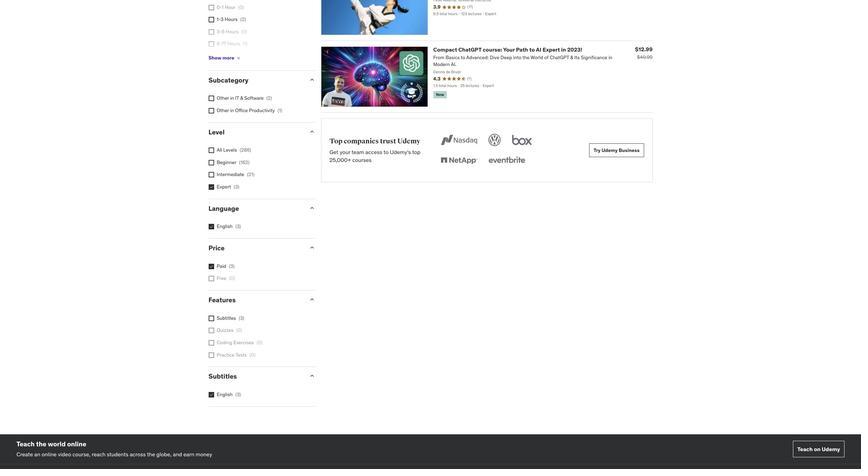 Task type: locate. For each thing, give the bounding box(es) containing it.
other left it
[[217, 95, 229, 101]]

0 vertical spatial english
[[217, 223, 233, 230]]

&
[[240, 95, 243, 101]]

7 xsmall image from the top
[[209, 224, 214, 230]]

in left "office"
[[230, 107, 234, 114]]

expert
[[543, 46, 560, 53], [217, 184, 231, 190]]

1 vertical spatial subtitles
[[209, 372, 237, 381]]

in left 2023!
[[562, 46, 567, 53]]

1 vertical spatial small image
[[309, 244, 316, 251]]

9 xsmall image from the top
[[209, 328, 214, 334]]

(0) right free
[[229, 275, 235, 282]]

0 vertical spatial subtitles
[[217, 315, 236, 321]]

xsmall image left free
[[209, 276, 214, 282]]

hours right 3
[[225, 16, 238, 22]]

1 vertical spatial udemy
[[602, 147, 618, 153]]

0 horizontal spatial expert
[[217, 184, 231, 190]]

0 vertical spatial (2)
[[241, 16, 246, 22]]

it
[[235, 95, 239, 101]]

udemy right on
[[823, 446, 841, 453]]

top
[[330, 137, 343, 145]]

free
[[217, 275, 227, 282]]

hours for 3-6 hours
[[226, 28, 239, 35]]

small image for subcategory
[[309, 76, 316, 83]]

in for other in it & software (2)
[[230, 95, 234, 101]]

0 horizontal spatial to
[[384, 149, 389, 156]]

4 xsmall image from the top
[[209, 96, 214, 101]]

free (0)
[[217, 275, 235, 282]]

1 other from the top
[[217, 95, 229, 101]]

teach
[[17, 440, 35, 448], [798, 446, 813, 453]]

1 vertical spatial expert
[[217, 184, 231, 190]]

0 vertical spatial small image
[[309, 205, 316, 211]]

other in office productivity (1)
[[217, 107, 282, 114]]

2 other from the top
[[217, 107, 229, 114]]

teach for the
[[17, 440, 35, 448]]

xsmall image
[[209, 41, 214, 47], [236, 55, 241, 61], [209, 108, 214, 114], [209, 148, 214, 153], [209, 184, 214, 190], [209, 276, 214, 282], [209, 316, 214, 321]]

2 small image from the top
[[309, 244, 316, 251]]

xsmall image for expert
[[209, 184, 214, 190]]

8 xsmall image from the top
[[209, 264, 214, 269]]

1 vertical spatial online
[[42, 451, 57, 458]]

hours right 6
[[226, 28, 239, 35]]

intermediate
[[217, 172, 244, 178]]

(2) up 3-6 hours (0)
[[241, 16, 246, 22]]

1 vertical spatial to
[[384, 149, 389, 156]]

5 xsmall image from the top
[[209, 160, 214, 165]]

10 xsmall image from the top
[[209, 340, 214, 346]]

the up an
[[36, 440, 46, 448]]

compact
[[434, 46, 458, 53]]

course,
[[73, 451, 91, 458]]

subtitles up quizzes
[[217, 315, 236, 321]]

english
[[217, 223, 233, 230], [217, 392, 233, 398]]

small image
[[309, 76, 316, 83], [309, 128, 316, 135], [309, 296, 316, 303], [309, 373, 316, 380]]

xsmall image for all
[[209, 148, 214, 153]]

(0) up coding exercises (0)
[[236, 327, 242, 334]]

teach left on
[[798, 446, 813, 453]]

try udemy business link
[[590, 143, 645, 157]]

1-
[[217, 16, 221, 22]]

xsmall image left subtitles (3)
[[209, 316, 214, 321]]

12 xsmall image from the top
[[209, 392, 214, 398]]

(1)
[[243, 41, 248, 47], [278, 107, 282, 114]]

0 vertical spatial (1)
[[243, 41, 248, 47]]

on
[[815, 446, 821, 453]]

2 vertical spatial udemy
[[823, 446, 841, 453]]

software
[[244, 95, 264, 101]]

trust
[[380, 137, 396, 145]]

udemy's
[[390, 149, 411, 156]]

1 horizontal spatial udemy
[[602, 147, 618, 153]]

the
[[36, 440, 46, 448], [147, 451, 155, 458]]

all levels (286)
[[217, 147, 251, 153]]

eventbrite image
[[488, 153, 527, 168]]

xsmall image right more
[[236, 55, 241, 61]]

subtitles
[[217, 315, 236, 321], [209, 372, 237, 381]]

price button
[[209, 244, 303, 252]]

1 vertical spatial (2)
[[267, 95, 272, 101]]

0 vertical spatial online
[[67, 440, 86, 448]]

and
[[173, 451, 182, 458]]

expert right ai
[[543, 46, 560, 53]]

subtitles for subtitles
[[209, 372, 237, 381]]

1 xsmall image from the top
[[209, 5, 214, 10]]

show more button
[[209, 51, 241, 65]]

video
[[58, 451, 71, 458]]

xsmall image for free
[[209, 276, 214, 282]]

0 vertical spatial the
[[36, 440, 46, 448]]

1 small image from the top
[[309, 205, 316, 211]]

0 vertical spatial english (3)
[[217, 223, 241, 230]]

try udemy business
[[594, 147, 640, 153]]

box image
[[511, 132, 534, 148]]

1 english (3) from the top
[[217, 223, 241, 230]]

0 horizontal spatial udemy
[[398, 137, 421, 145]]

small image for subtitles
[[309, 373, 316, 380]]

udemy
[[398, 137, 421, 145], [602, 147, 618, 153], [823, 446, 841, 453]]

2 small image from the top
[[309, 128, 316, 135]]

volkswagen image
[[488, 132, 503, 148]]

2 english (3) from the top
[[217, 392, 241, 398]]

create
[[17, 451, 33, 458]]

language
[[209, 204, 239, 213]]

other
[[217, 95, 229, 101], [217, 107, 229, 114]]

teach on udemy
[[798, 446, 841, 453]]

(1) down 3-6 hours (0)
[[243, 41, 248, 47]]

$12.99
[[636, 46, 653, 53]]

xsmall image left expert (3)
[[209, 184, 214, 190]]

(2)
[[241, 16, 246, 22], [267, 95, 272, 101]]

english (3) down subtitles dropdown button
[[217, 392, 241, 398]]

courses
[[353, 156, 372, 163]]

2 vertical spatial in
[[230, 107, 234, 114]]

(3) down subtitles dropdown button
[[236, 392, 241, 398]]

level button
[[209, 128, 303, 136]]

0-
[[217, 4, 222, 10]]

0 vertical spatial in
[[562, 46, 567, 53]]

subcategory button
[[209, 76, 303, 84]]

online right an
[[42, 451, 57, 458]]

other for other in it & software (2)
[[217, 95, 229, 101]]

xsmall image left all at the left
[[209, 148, 214, 153]]

1 small image from the top
[[309, 76, 316, 83]]

hours for 1-3 hours
[[225, 16, 238, 22]]

english (3)
[[217, 223, 241, 230], [217, 392, 241, 398]]

hours right "17" on the top left of the page
[[227, 41, 240, 47]]

hours
[[225, 16, 238, 22], [226, 28, 239, 35], [227, 41, 240, 47], [226, 53, 239, 59]]

office
[[235, 107, 248, 114]]

1 vertical spatial in
[[230, 95, 234, 101]]

across
[[130, 451, 146, 458]]

in left it
[[230, 95, 234, 101]]

0 vertical spatial other
[[217, 95, 229, 101]]

teach up create
[[17, 440, 35, 448]]

6
[[222, 28, 225, 35]]

teach inside teach the world online create an online video course, reach students across the globe, and earn money
[[17, 440, 35, 448]]

the left globe,
[[147, 451, 155, 458]]

xsmall image for 6-
[[209, 41, 214, 47]]

1 horizontal spatial expert
[[543, 46, 560, 53]]

to left ai
[[530, 46, 535, 53]]

0 horizontal spatial teach
[[17, 440, 35, 448]]

to
[[530, 46, 535, 53], [384, 149, 389, 156]]

(3)
[[234, 184, 240, 190], [236, 223, 241, 230], [229, 263, 235, 269], [239, 315, 244, 321], [236, 392, 241, 398]]

xsmall image up the level
[[209, 108, 214, 114]]

reach
[[92, 451, 106, 458]]

3 xsmall image from the top
[[209, 29, 214, 35]]

0 horizontal spatial online
[[42, 451, 57, 458]]

small image
[[309, 205, 316, 211], [309, 244, 316, 251]]

1 vertical spatial english (3)
[[217, 392, 241, 398]]

1 vertical spatial english
[[217, 392, 233, 398]]

(1) right productivity
[[278, 107, 282, 114]]

to down trust
[[384, 149, 389, 156]]

udemy up top on the left
[[398, 137, 421, 145]]

1 horizontal spatial teach
[[798, 446, 813, 453]]

xsmall image for subtitles
[[209, 316, 214, 321]]

english (3) down language
[[217, 223, 241, 230]]

subtitles down practice
[[209, 372, 237, 381]]

(0)
[[238, 4, 244, 10], [242, 28, 247, 35], [229, 275, 235, 282], [236, 327, 242, 334], [257, 340, 263, 346], [250, 352, 256, 358]]

(3) up quizzes (0)
[[239, 315, 244, 321]]

1 vertical spatial other
[[217, 107, 229, 114]]

subtitles for subtitles (3)
[[217, 315, 236, 321]]

hours right 17+ at the top left of the page
[[226, 53, 239, 59]]

4 small image from the top
[[309, 373, 316, 380]]

$12.99 $49.99
[[636, 46, 653, 60]]

1 horizontal spatial the
[[147, 451, 155, 458]]

xsmall image
[[209, 5, 214, 10], [209, 17, 214, 22], [209, 29, 214, 35], [209, 96, 214, 101], [209, 160, 214, 165], [209, 172, 214, 178], [209, 224, 214, 230], [209, 264, 214, 269], [209, 328, 214, 334], [209, 340, 214, 346], [209, 353, 214, 358], [209, 392, 214, 398]]

in
[[562, 46, 567, 53], [230, 95, 234, 101], [230, 107, 234, 114]]

2 english from the top
[[217, 392, 233, 398]]

(286)
[[240, 147, 251, 153]]

udemy right try
[[602, 147, 618, 153]]

0 vertical spatial udemy
[[398, 137, 421, 145]]

tests
[[236, 352, 247, 358]]

xsmall image left the 6-
[[209, 41, 214, 47]]

0 vertical spatial to
[[530, 46, 535, 53]]

3 small image from the top
[[309, 296, 316, 303]]

small image for level
[[309, 128, 316, 135]]

1 horizontal spatial to
[[530, 46, 535, 53]]

6-
[[217, 41, 222, 47]]

small image for features
[[309, 296, 316, 303]]

expert down intermediate
[[217, 184, 231, 190]]

1 english from the top
[[217, 223, 233, 230]]

(2) up productivity
[[267, 95, 272, 101]]

0-1 hour (0)
[[217, 4, 244, 10]]

xsmall image for other
[[209, 108, 214, 114]]

expert (3)
[[217, 184, 240, 190]]

level
[[209, 128, 225, 136]]

online up course,
[[67, 440, 86, 448]]

language button
[[209, 204, 303, 213]]

1 horizontal spatial (1)
[[278, 107, 282, 114]]

hours for 6-17 hours
[[227, 41, 240, 47]]

subtitles button
[[209, 372, 303, 381]]

teach for on
[[798, 446, 813, 453]]

other left "office"
[[217, 107, 229, 114]]

features button
[[209, 296, 303, 304]]

1
[[222, 4, 224, 10]]



Task type: describe. For each thing, give the bounding box(es) containing it.
an
[[34, 451, 40, 458]]

0 horizontal spatial the
[[36, 440, 46, 448]]

show
[[209, 55, 222, 61]]

practice tests (0)
[[217, 352, 256, 358]]

(0) right hour
[[238, 4, 244, 10]]

business
[[619, 147, 640, 153]]

top companies trust udemy get your team access to udemy's top 25,000+ courses
[[330, 137, 421, 163]]

3
[[221, 16, 224, 22]]

(0) up 6-17 hours (1)
[[242, 28, 247, 35]]

hour
[[225, 4, 236, 10]]

practice
[[217, 352, 235, 358]]

1 horizontal spatial (2)
[[267, 95, 272, 101]]

udemy inside top companies trust udemy get your team access to udemy's top 25,000+ courses
[[398, 137, 421, 145]]

quizzes (0)
[[217, 327, 242, 334]]

6-17 hours (1)
[[217, 41, 248, 47]]

3-6 hours (0)
[[217, 28, 247, 35]]

paid (3)
[[217, 263, 235, 269]]

netapp image
[[440, 153, 479, 168]]

(3) down intermediate (21)
[[234, 184, 240, 190]]

show more
[[209, 55, 235, 61]]

in for other in office productivity (1)
[[230, 107, 234, 114]]

(0) right tests
[[250, 352, 256, 358]]

more
[[223, 55, 235, 61]]

3-
[[217, 28, 222, 35]]

exercises
[[234, 340, 254, 346]]

xsmall image inside show more button
[[236, 55, 241, 61]]

beginner
[[217, 159, 237, 165]]

paid
[[217, 263, 226, 269]]

compact chatgpt course: your path to ai expert in 2023!
[[434, 46, 583, 53]]

to inside top companies trust udemy get your team access to udemy's top 25,000+ courses
[[384, 149, 389, 156]]

1 vertical spatial the
[[147, 451, 155, 458]]

quizzes
[[217, 327, 234, 334]]

17+
[[217, 53, 224, 59]]

25,000+
[[330, 156, 351, 163]]

team
[[352, 149, 364, 156]]

(21)
[[247, 172, 255, 178]]

(3) right paid
[[229, 263, 235, 269]]

0 horizontal spatial (2)
[[241, 16, 246, 22]]

17+ hours
[[217, 53, 239, 59]]

english (3) for subtitles
[[217, 392, 241, 398]]

course:
[[483, 46, 503, 53]]

2 xsmall image from the top
[[209, 17, 214, 22]]

companies
[[344, 137, 379, 145]]

0 horizontal spatial (1)
[[243, 41, 248, 47]]

subcategory
[[209, 76, 249, 84]]

$49.99
[[638, 54, 653, 60]]

(3) down language
[[236, 223, 241, 230]]

levels
[[223, 147, 237, 153]]

english for language
[[217, 223, 233, 230]]

other in it & software (2)
[[217, 95, 272, 101]]

(162)
[[239, 159, 250, 165]]

productivity
[[249, 107, 275, 114]]

english for subtitles
[[217, 392, 233, 398]]

0 vertical spatial expert
[[543, 46, 560, 53]]

price
[[209, 244, 225, 252]]

intermediate (21)
[[217, 172, 255, 178]]

ai
[[536, 46, 542, 53]]

2023!
[[568, 46, 583, 53]]

students
[[107, 451, 129, 458]]

features
[[209, 296, 236, 304]]

get
[[330, 149, 339, 156]]

small image for price
[[309, 244, 316, 251]]

access
[[366, 149, 383, 156]]

1 vertical spatial (1)
[[278, 107, 282, 114]]

top
[[413, 149, 421, 156]]

teach on udemy link
[[794, 441, 845, 458]]

11 xsmall image from the top
[[209, 353, 214, 358]]

money
[[196, 451, 212, 458]]

coding exercises (0)
[[217, 340, 263, 346]]

world
[[48, 440, 66, 448]]

subtitles (3)
[[217, 315, 244, 321]]

beginner (162)
[[217, 159, 250, 165]]

english (3) for language
[[217, 223, 241, 230]]

small image for language
[[309, 205, 316, 211]]

coding
[[217, 340, 232, 346]]

globe,
[[157, 451, 172, 458]]

nasdaq image
[[440, 132, 479, 148]]

6 xsmall image from the top
[[209, 172, 214, 178]]

2 horizontal spatial udemy
[[823, 446, 841, 453]]

try
[[594, 147, 601, 153]]

teach the world online create an online video course, reach students across the globe, and earn money
[[17, 440, 212, 458]]

chatgpt
[[459, 46, 482, 53]]

1 horizontal spatial online
[[67, 440, 86, 448]]

1-3 hours (2)
[[217, 16, 246, 22]]

your
[[504, 46, 515, 53]]

17
[[222, 41, 226, 47]]

(0) right exercises
[[257, 340, 263, 346]]

compact chatgpt course: your path to ai expert in 2023! link
[[434, 46, 583, 53]]

all
[[217, 147, 222, 153]]

other for other in office productivity (1)
[[217, 107, 229, 114]]

earn
[[184, 451, 195, 458]]

your
[[340, 149, 351, 156]]

path
[[516, 46, 529, 53]]



Task type: vqa. For each thing, say whether or not it's contained in the screenshot.


